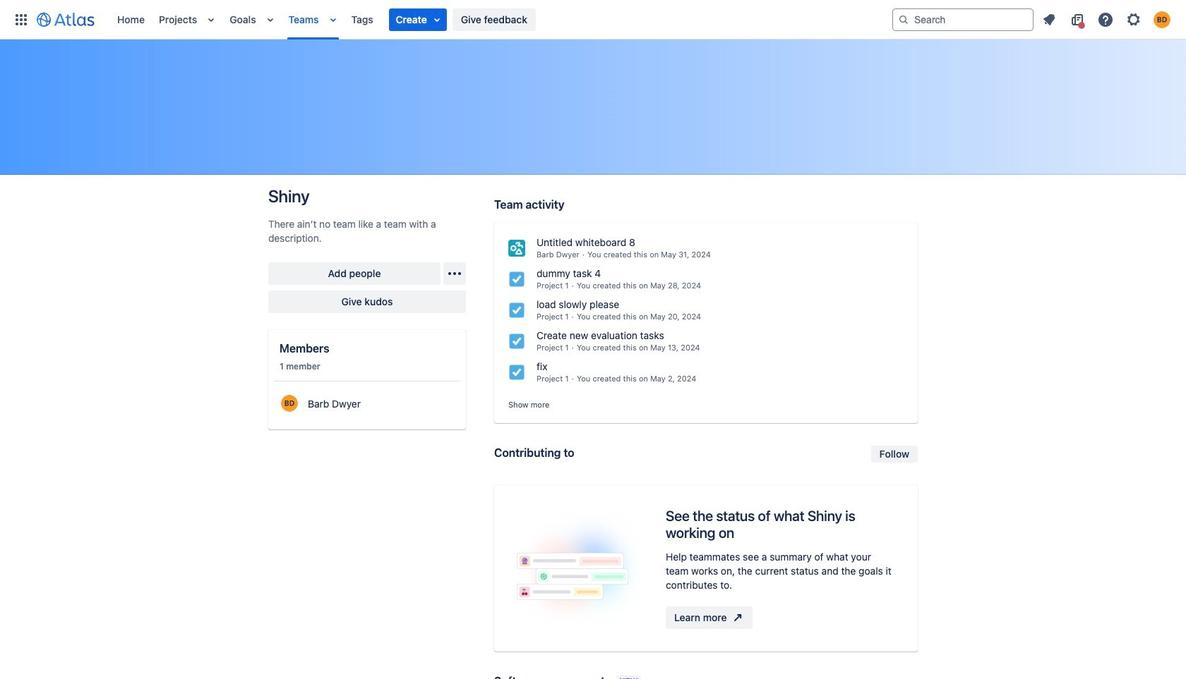 Task type: locate. For each thing, give the bounding box(es) containing it.
actions image
[[446, 265, 463, 282]]

settings image
[[1125, 11, 1142, 28]]

0 horizontal spatial list
[[110, 0, 892, 39]]

banner
[[0, 0, 1186, 40]]

help image
[[1097, 11, 1114, 28]]

notifications image
[[1041, 11, 1058, 28]]

list
[[110, 0, 892, 39], [1036, 8, 1178, 31]]

switch to... image
[[13, 11, 30, 28]]

list item
[[389, 8, 447, 31]]

top element
[[8, 0, 892, 39]]

None search field
[[892, 8, 1034, 31]]



Task type: vqa. For each thing, say whether or not it's contained in the screenshot.
fdslkj Icon More icon
no



Task type: describe. For each thing, give the bounding box(es) containing it.
1 horizontal spatial list
[[1036, 8, 1178, 31]]

more information about this user image
[[281, 395, 298, 412]]

list item inside list
[[389, 8, 447, 31]]

Search field
[[892, 8, 1034, 31]]

account image
[[1154, 11, 1170, 28]]

search image
[[898, 14, 909, 25]]



